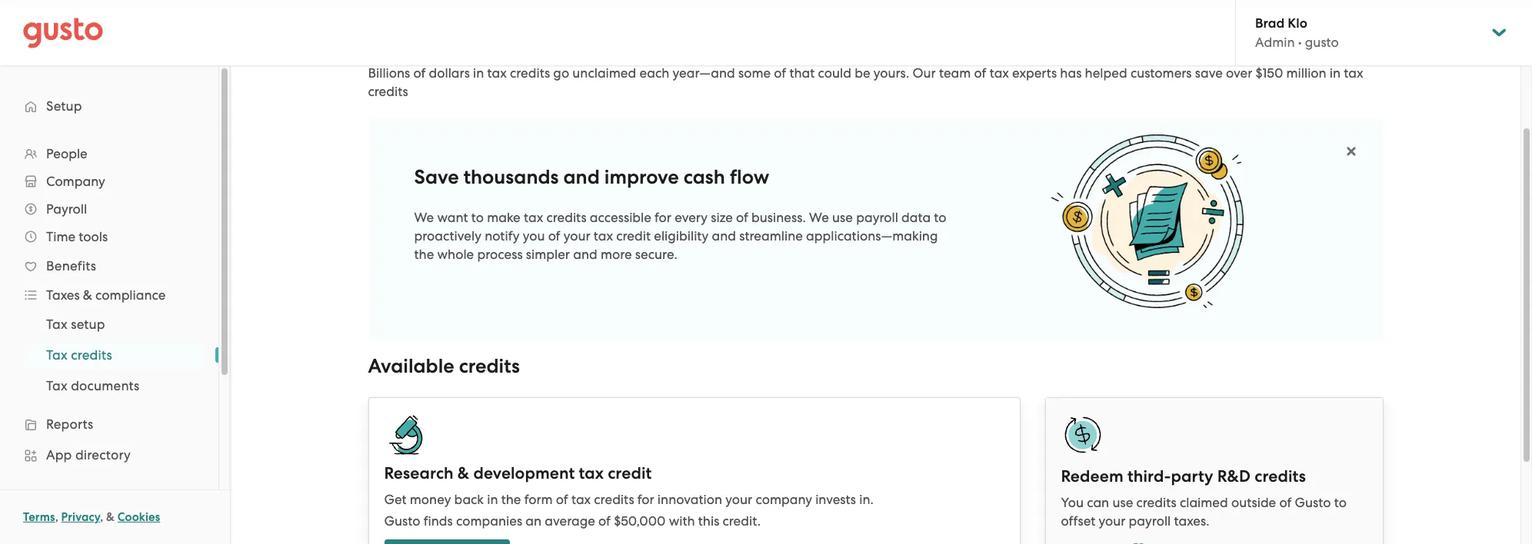 Task type: vqa. For each thing, say whether or not it's contained in the screenshot.
"credit"
yes



Task type: locate. For each thing, give the bounding box(es) containing it.
of left 'that'
[[774, 65, 786, 81]]

tax down tax setup at the left bottom of the page
[[46, 348, 68, 363]]

0 horizontal spatial ,
[[55, 511, 58, 525]]

be
[[855, 65, 870, 81]]

applications—making
[[806, 228, 938, 244]]

1 horizontal spatial &
[[106, 511, 115, 525]]

0 vertical spatial the
[[414, 247, 434, 262]]

0 vertical spatial &
[[83, 288, 92, 303]]

1 horizontal spatial the
[[501, 492, 521, 507]]

taxes & compliance button
[[15, 282, 203, 309]]

we right business.
[[809, 210, 829, 225]]

1 horizontal spatial payroll
[[1129, 513, 1171, 529]]

0 horizontal spatial gusto
[[384, 513, 420, 529]]

0 horizontal spatial we
[[414, 210, 434, 225]]

can
[[1087, 495, 1109, 510]]

tax credits link
[[28, 342, 203, 369]]

in up companies
[[487, 492, 498, 507]]

your inside we want to make tax credits accessible for every size of business. we use payroll data to proactively notify you of your tax credit eligibility and streamline applications—making the whole process simpler and more secure.
[[564, 228, 590, 244]]

payroll left taxes. in the bottom of the page
[[1129, 513, 1171, 529]]

1 , from the left
[[55, 511, 58, 525]]

team
[[939, 65, 971, 81]]

your
[[564, 228, 590, 244], [726, 492, 752, 507], [1099, 513, 1126, 529]]

customers
[[1131, 65, 1192, 81]]

& up 'back'
[[458, 463, 469, 483]]

0 vertical spatial credit
[[616, 228, 651, 244]]

in for get money back in the form of tax credits for innovation your company invests in. gusto finds companies an average of $50,000 with this credit.
[[487, 492, 498, 507]]

1 vertical spatial payroll
[[1129, 513, 1171, 529]]

, left privacy
[[55, 511, 58, 525]]

use
[[832, 210, 853, 225], [1113, 495, 1133, 510]]

0 horizontal spatial for
[[637, 492, 654, 507]]

2 list from the top
[[0, 309, 218, 402]]

r&d
[[1217, 467, 1251, 487]]

2 vertical spatial tax
[[46, 378, 68, 394]]

for up $50,000 at left
[[637, 492, 654, 507]]

time tools button
[[15, 223, 203, 251]]

the inside we want to make tax credits accessible for every size of business. we use payroll data to proactively notify you of your tax credit eligibility and streamline applications—making the whole process simpler and more secure.
[[414, 247, 434, 262]]

helped
[[1085, 65, 1127, 81]]

0 horizontal spatial in
[[473, 65, 484, 81]]

list
[[0, 140, 218, 545], [0, 309, 218, 402]]

1 horizontal spatial in
[[487, 492, 498, 507]]

in for billions of dollars in tax credits go unclaimed each year—and some of that could be yours. our team of tax experts has helped customers save over $150 million in tax credits
[[473, 65, 484, 81]]

save
[[1195, 65, 1223, 81]]

& right taxes at the bottom of the page
[[83, 288, 92, 303]]

for
[[655, 210, 671, 225], [637, 492, 654, 507]]

yours.
[[874, 65, 909, 81]]

1 horizontal spatial use
[[1113, 495, 1133, 510]]

1 horizontal spatial to
[[934, 210, 947, 225]]

in right million
[[1330, 65, 1341, 81]]

for inside get money back in the form of tax credits for innovation your company invests in. gusto finds companies an average of $50,000 with this credit.
[[637, 492, 654, 507]]

go
[[553, 65, 569, 81]]

3 tax from the top
[[46, 378, 68, 394]]

size
[[711, 210, 733, 225]]

we
[[414, 210, 434, 225], [809, 210, 829, 225]]

1 vertical spatial for
[[637, 492, 654, 507]]

0 horizontal spatial the
[[414, 247, 434, 262]]

our
[[913, 65, 936, 81]]

0 horizontal spatial &
[[83, 288, 92, 303]]

credits inside you can use credits claimed outside of gusto to offset your payroll taxes.
[[1136, 495, 1177, 510]]

secure.
[[635, 247, 678, 262]]

list containing tax setup
[[0, 309, 218, 402]]

1 horizontal spatial gusto
[[1295, 495, 1331, 510]]

setup
[[46, 98, 82, 114]]

0 vertical spatial use
[[832, 210, 853, 225]]

0 vertical spatial gusto
[[1295, 495, 1331, 510]]

& for taxes
[[83, 288, 92, 303]]

1 horizontal spatial ,
[[100, 511, 103, 525]]

0 vertical spatial your
[[564, 228, 590, 244]]

unclaimed
[[572, 65, 636, 81]]

0 horizontal spatial use
[[832, 210, 853, 225]]

1 vertical spatial tax
[[46, 348, 68, 363]]

tax inside get money back in the form of tax credits for innovation your company invests in. gusto finds companies an average of $50,000 with this credit.
[[571, 492, 591, 507]]

0 horizontal spatial your
[[564, 228, 590, 244]]

save thousands and improve cash flow
[[414, 165, 769, 189]]

&
[[83, 288, 92, 303], [458, 463, 469, 483], [106, 511, 115, 525]]

and left more
[[573, 247, 597, 262]]

1 vertical spatial use
[[1113, 495, 1133, 510]]

1 vertical spatial gusto
[[384, 513, 420, 529]]

0 vertical spatial and
[[563, 165, 600, 189]]

experts
[[1012, 65, 1057, 81]]

tax
[[46, 317, 68, 332], [46, 348, 68, 363], [46, 378, 68, 394]]

2 horizontal spatial &
[[458, 463, 469, 483]]

1 tax from the top
[[46, 317, 68, 332]]

gusto right the outside
[[1295, 495, 1331, 510]]

& left cookies button at the left
[[106, 511, 115, 525]]

1 horizontal spatial we
[[809, 210, 829, 225]]

of
[[413, 65, 426, 81], [774, 65, 786, 81], [974, 65, 986, 81], [736, 210, 748, 225], [548, 228, 560, 244], [556, 492, 568, 507], [1279, 495, 1292, 510], [598, 513, 611, 529]]

year—and
[[673, 65, 735, 81]]

directory
[[75, 448, 131, 463]]

of left dollars
[[413, 65, 426, 81]]

your inside get money back in the form of tax credits for innovation your company invests in. gusto finds companies an average of $50,000 with this credit.
[[726, 492, 752, 507]]

1 vertical spatial credit
[[608, 463, 652, 483]]

could
[[818, 65, 851, 81]]

save
[[414, 165, 459, 189]]

1 we from the left
[[414, 210, 434, 225]]

0 vertical spatial for
[[655, 210, 671, 225]]

some
[[738, 65, 771, 81]]

tax documents
[[46, 378, 140, 394]]

form
[[524, 492, 553, 507]]

2 horizontal spatial your
[[1099, 513, 1126, 529]]

redeem
[[1061, 467, 1124, 487]]

terms link
[[23, 511, 55, 525]]

people
[[46, 146, 87, 162]]

credit down accessible
[[616, 228, 651, 244]]

you
[[1061, 495, 1084, 510]]

notify
[[485, 228, 520, 244]]

your down can on the right of page
[[1099, 513, 1126, 529]]

2 we from the left
[[809, 210, 829, 225]]

use right can on the right of page
[[1113, 495, 1133, 510]]

payroll inside we want to make tax credits accessible for every size of business. we use payroll data to proactively notify you of your tax credit eligibility and streamline applications—making the whole process simpler and more secure.
[[856, 210, 898, 225]]

you can use credits claimed outside of gusto to offset your payroll taxes.
[[1061, 495, 1347, 529]]

gusto inside get money back in the form of tax credits for innovation your company invests in. gusto finds companies an average of $50,000 with this credit.
[[384, 513, 420, 529]]

reports link
[[15, 411, 203, 438]]

2 vertical spatial and
[[573, 247, 597, 262]]

home image
[[23, 17, 103, 48]]

credit inside we want to make tax credits accessible for every size of business. we use payroll data to proactively notify you of your tax credit eligibility and streamline applications—making the whole process simpler and more secure.
[[616, 228, 651, 244]]

simpler
[[526, 247, 570, 262]]

2 vertical spatial your
[[1099, 513, 1126, 529]]

your inside you can use credits claimed outside of gusto to offset your payroll taxes.
[[1099, 513, 1126, 529]]

tax down tax credits
[[46, 378, 68, 394]]

your up credit.
[[726, 492, 752, 507]]

0 horizontal spatial payroll
[[856, 210, 898, 225]]

back
[[454, 492, 484, 507]]

research & development tax credit
[[384, 463, 652, 483]]

companies
[[456, 513, 522, 529]]

benefits
[[46, 258, 96, 274]]

cookies button
[[118, 508, 160, 527]]

payroll
[[856, 210, 898, 225], [1129, 513, 1171, 529]]

credits
[[510, 65, 550, 81], [368, 84, 408, 99], [546, 210, 587, 225], [71, 348, 112, 363], [459, 354, 520, 378], [1255, 467, 1306, 487], [594, 492, 634, 507], [1136, 495, 1177, 510]]

of right the outside
[[1279, 495, 1292, 510]]

1 vertical spatial your
[[726, 492, 752, 507]]

of inside you can use credits claimed outside of gusto to offset your payroll taxes.
[[1279, 495, 1292, 510]]

tax down taxes at the bottom of the page
[[46, 317, 68, 332]]

1 list from the top
[[0, 140, 218, 545]]

, left cookies button at the left
[[100, 511, 103, 525]]

finds
[[424, 513, 453, 529]]

gusto
[[1295, 495, 1331, 510], [384, 513, 420, 529]]

& inside taxes & compliance dropdown button
[[83, 288, 92, 303]]

thousands
[[464, 165, 559, 189]]

the
[[414, 247, 434, 262], [501, 492, 521, 507]]

gusto
[[1305, 35, 1339, 50]]

reports
[[46, 417, 93, 432]]

2 vertical spatial &
[[106, 511, 115, 525]]

taxes & compliance
[[46, 288, 166, 303]]

payroll up applications—making
[[856, 210, 898, 225]]

and down size
[[712, 228, 736, 244]]

research
[[384, 463, 454, 483]]

available credits
[[368, 354, 520, 378]]

brad klo admin • gusto
[[1255, 15, 1339, 50]]

1 horizontal spatial your
[[726, 492, 752, 507]]

for up "eligibility" at left top
[[655, 210, 671, 225]]

the down proactively
[[414, 247, 434, 262]]

terms , privacy , & cookies
[[23, 511, 160, 525]]

credit up get money back in the form of tax credits for innovation your company invests in. gusto finds companies an average of $50,000 with this credit.
[[608, 463, 652, 483]]

2 horizontal spatial to
[[1334, 495, 1347, 510]]

0 vertical spatial payroll
[[856, 210, 898, 225]]

use up applications—making
[[832, 210, 853, 225]]

the down "research & development tax credit"
[[501, 492, 521, 507]]

2 tax from the top
[[46, 348, 68, 363]]

every
[[675, 210, 708, 225]]

billions of dollars in tax credits go unclaimed each year—and some of that could be yours. our team of tax experts has helped customers save over $150 million in tax credits
[[368, 65, 1363, 99]]

in
[[473, 65, 484, 81], [1330, 65, 1341, 81], [487, 492, 498, 507]]

credits inside get money back in the form of tax credits for innovation your company invests in. gusto finds companies an average of $50,000 with this credit.
[[594, 492, 634, 507]]

for inside we want to make tax credits accessible for every size of business. we use payroll data to proactively notify you of your tax credit eligibility and streamline applications—making the whole process simpler and more secure.
[[655, 210, 671, 225]]

1 vertical spatial &
[[458, 463, 469, 483]]

your up simpler
[[564, 228, 590, 244]]

in inside get money back in the form of tax credits for innovation your company invests in. gusto finds companies an average of $50,000 with this credit.
[[487, 492, 498, 507]]

gusto down get
[[384, 513, 420, 529]]

credit
[[616, 228, 651, 244], [608, 463, 652, 483]]

claimed
[[1180, 495, 1228, 510]]

we left want
[[414, 210, 434, 225]]

1 vertical spatial the
[[501, 492, 521, 507]]

to
[[471, 210, 484, 225], [934, 210, 947, 225], [1334, 495, 1347, 510]]

and up accessible
[[563, 165, 600, 189]]

use inside we want to make tax credits accessible for every size of business. we use payroll data to proactively notify you of your tax credit eligibility and streamline applications—making the whole process simpler and more secure.
[[832, 210, 853, 225]]

in right dollars
[[473, 65, 484, 81]]

0 vertical spatial tax
[[46, 317, 68, 332]]

average
[[545, 513, 595, 529]]

tax
[[487, 65, 507, 81], [990, 65, 1009, 81], [1344, 65, 1363, 81], [524, 210, 543, 225], [594, 228, 613, 244], [579, 463, 604, 483], [571, 492, 591, 507]]

documents
[[71, 378, 140, 394]]

over
[[1226, 65, 1252, 81]]

1 horizontal spatial for
[[655, 210, 671, 225]]



Task type: describe. For each thing, give the bounding box(es) containing it.
has
[[1060, 65, 1082, 81]]

get
[[384, 492, 407, 507]]

tax for tax setup
[[46, 317, 68, 332]]

we want to make tax credits accessible for every size of business. we use payroll data to proactively notify you of your tax credit eligibility and streamline applications—making the whole process simpler and more secure.
[[414, 210, 947, 262]]

gusto inside you can use credits claimed outside of gusto to offset your payroll taxes.
[[1295, 495, 1331, 510]]

company
[[756, 492, 812, 507]]

setup
[[71, 317, 105, 332]]

of right team
[[974, 65, 986, 81]]

tax setup link
[[28, 311, 203, 338]]

time tools
[[46, 229, 108, 245]]

an
[[526, 513, 542, 529]]

the inside get money back in the form of tax credits for innovation your company invests in. gusto finds companies an average of $50,000 with this credit.
[[501, 492, 521, 507]]

payroll inside you can use credits claimed outside of gusto to offset your payroll taxes.
[[1129, 513, 1171, 529]]

with
[[669, 513, 695, 529]]

in.
[[859, 492, 874, 507]]

company
[[46, 174, 105, 189]]

app
[[46, 448, 72, 463]]

process
[[477, 247, 523, 262]]

development
[[473, 463, 575, 483]]

each
[[640, 65, 669, 81]]

payroll button
[[15, 195, 203, 223]]

2 , from the left
[[100, 511, 103, 525]]

accessible
[[590, 210, 651, 225]]

time
[[46, 229, 75, 245]]

admin
[[1255, 35, 1295, 50]]

use inside you can use credits claimed outside of gusto to offset your payroll taxes.
[[1113, 495, 1133, 510]]

of right size
[[736, 210, 748, 225]]

1 vertical spatial and
[[712, 228, 736, 244]]

tax for tax credits
[[46, 348, 68, 363]]

more
[[601, 247, 632, 262]]

money
[[410, 492, 451, 507]]

innovation
[[658, 492, 722, 507]]

you
[[523, 228, 545, 244]]

available
[[368, 354, 454, 378]]

app directory
[[46, 448, 131, 463]]

data
[[902, 210, 931, 225]]

party
[[1171, 467, 1213, 487]]

outside
[[1231, 495, 1276, 510]]

gusto navigation element
[[0, 66, 218, 545]]

business.
[[752, 210, 806, 225]]

offset
[[1061, 513, 1096, 529]]

billions
[[368, 65, 410, 81]]

taxes
[[46, 288, 80, 303]]

tax credits
[[46, 348, 112, 363]]

that
[[790, 65, 815, 81]]

setup link
[[15, 92, 203, 120]]

app directory link
[[15, 442, 203, 469]]

0 horizontal spatial to
[[471, 210, 484, 225]]

privacy
[[61, 511, 100, 525]]

compliance
[[95, 288, 166, 303]]

third-
[[1128, 467, 1171, 487]]

credit.
[[723, 513, 761, 529]]

of up average
[[556, 492, 568, 507]]

eligibility
[[654, 228, 709, 244]]

whole
[[437, 247, 474, 262]]

$50,000
[[614, 513, 666, 529]]

tools
[[79, 229, 108, 245]]

want
[[437, 210, 468, 225]]

2 horizontal spatial in
[[1330, 65, 1341, 81]]

payroll
[[46, 202, 87, 217]]

to inside you can use credits claimed outside of gusto to offset your payroll taxes.
[[1334, 495, 1347, 510]]

& for research
[[458, 463, 469, 483]]

privacy link
[[61, 511, 100, 525]]

terms
[[23, 511, 55, 525]]

this
[[698, 513, 719, 529]]

cookies
[[118, 511, 160, 525]]

get money back in the form of tax credits for innovation your company invests in. gusto finds companies an average of $50,000 with this credit.
[[384, 492, 874, 529]]

company button
[[15, 168, 203, 195]]

of right average
[[598, 513, 611, 529]]

of up simpler
[[548, 228, 560, 244]]

improve
[[604, 165, 679, 189]]

credits inside the gusto navigation element
[[71, 348, 112, 363]]

streamline
[[739, 228, 803, 244]]

tax for tax documents
[[46, 378, 68, 394]]

make
[[487, 210, 521, 225]]

tax setup
[[46, 317, 105, 332]]

credits inside we want to make tax credits accessible for every size of business. we use payroll data to proactively notify you of your tax credit eligibility and streamline applications—making the whole process simpler and more secure.
[[546, 210, 587, 225]]

list containing people
[[0, 140, 218, 545]]

klo
[[1288, 15, 1307, 32]]

brad
[[1255, 15, 1285, 32]]

$150
[[1256, 65, 1283, 81]]

benefits link
[[15, 252, 203, 280]]

tax documents link
[[28, 372, 203, 400]]

taxes.
[[1174, 513, 1210, 529]]

million
[[1286, 65, 1327, 81]]



